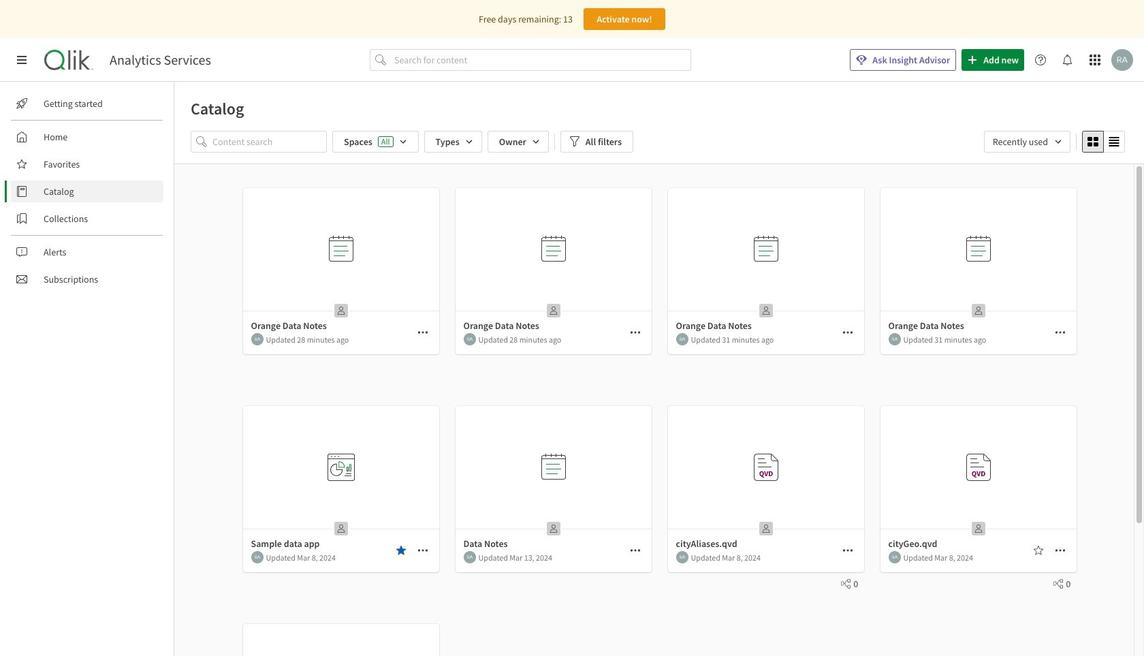 Task type: describe. For each thing, give the bounding box(es) containing it.
none field inside filters region
[[985, 131, 1071, 153]]

remove from favorites image
[[396, 545, 406, 556]]

Search for content text field
[[392, 49, 692, 71]]

ruby anderson image
[[889, 333, 901, 346]]

Content search text field
[[213, 131, 327, 153]]

filters region
[[174, 128, 1145, 164]]

close sidebar menu image
[[16, 55, 27, 65]]

switch view group
[[1083, 131, 1126, 153]]



Task type: vqa. For each thing, say whether or not it's contained in the screenshot.
new
no



Task type: locate. For each thing, give the bounding box(es) containing it.
1 horizontal spatial more actions image
[[1055, 545, 1066, 556]]

navigation pane element
[[0, 87, 174, 296]]

list view image
[[1109, 136, 1120, 147]]

0 horizontal spatial more actions image
[[843, 545, 854, 556]]

2 more actions image from the left
[[1055, 545, 1066, 556]]

tile view image
[[1088, 136, 1099, 147]]

ruby anderson image
[[1112, 49, 1134, 71], [251, 333, 263, 346], [464, 333, 476, 346], [676, 333, 689, 346], [251, 551, 263, 564], [464, 551, 476, 564], [676, 551, 689, 564], [889, 551, 901, 564]]

more actions image
[[843, 545, 854, 556], [1055, 545, 1066, 556]]

analytics services element
[[110, 52, 211, 68]]

ruby anderson element
[[251, 333, 263, 346], [464, 333, 476, 346], [676, 333, 689, 346], [889, 333, 901, 346], [251, 551, 263, 564], [464, 551, 476, 564], [676, 551, 689, 564], [889, 551, 901, 564]]

1 more actions image from the left
[[843, 545, 854, 556]]

add to favorites image
[[1033, 545, 1044, 556]]

None field
[[985, 131, 1071, 153]]

more actions image
[[417, 327, 428, 338], [1055, 327, 1066, 338], [417, 545, 428, 556], [630, 545, 641, 556]]



